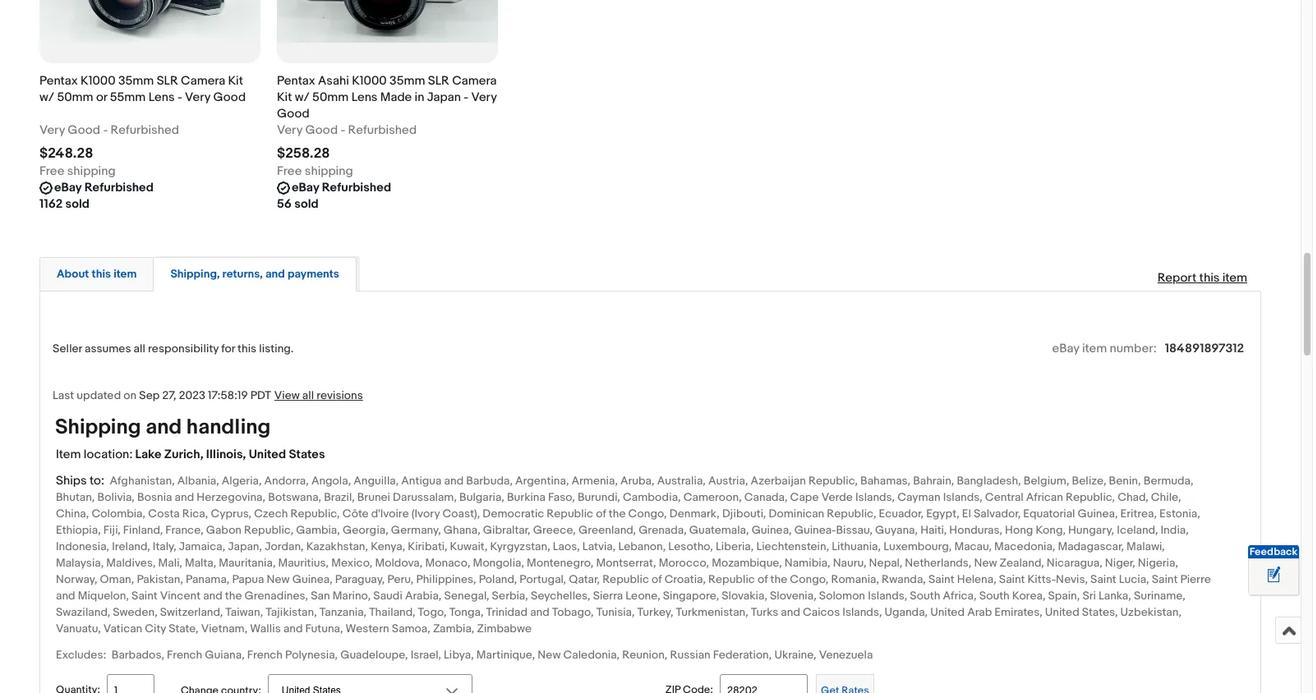 Task type: locate. For each thing, give the bounding box(es) containing it.
samoa,
[[392, 622, 430, 636]]

revisions
[[317, 388, 363, 402]]

w/
[[39, 89, 54, 105], [295, 89, 310, 105]]

very right 55mm
[[185, 89, 210, 105]]

camera
[[181, 73, 225, 88], [452, 73, 497, 88]]

new up grenadines,
[[267, 573, 290, 587]]

2 vertical spatial new
[[538, 648, 561, 662]]

morocco,
[[659, 556, 709, 570]]

vanuatu,
[[56, 622, 101, 636]]

2 free from the left
[[277, 163, 302, 179]]

south up uganda,
[[910, 589, 940, 603]]

1 horizontal spatial item
[[1082, 341, 1107, 356]]

1 vertical spatial kit
[[277, 89, 292, 105]]

0 horizontal spatial ebay
[[54, 180, 82, 195]]

1 horizontal spatial lens
[[351, 89, 378, 105]]

2 k1000 from the left
[[352, 73, 387, 88]]

0 vertical spatial the
[[609, 507, 626, 521]]

2 horizontal spatial ebay
[[1052, 341, 1079, 356]]

pentax up very good - refurbished text box
[[39, 73, 78, 88]]

0 horizontal spatial lens
[[149, 89, 175, 105]]

islands, down bahamas,
[[855, 490, 895, 504]]

to:
[[90, 473, 104, 489]]

united up andorra,
[[249, 447, 286, 462]]

about this item
[[57, 267, 137, 281]]

1 shipping from the left
[[67, 163, 116, 179]]

faso,
[[548, 490, 575, 504]]

republic, down belize,
[[1066, 490, 1115, 504]]

k1000 up made
[[352, 73, 387, 88]]

2 ebay refurbished text field from the left
[[292, 180, 391, 196]]

1 french from the left
[[167, 648, 202, 662]]

pentax for pentax k1000 35mm slr camera kit w/ 50mm or 55mm lens - very good
[[39, 73, 78, 88]]

0 vertical spatial kit
[[228, 73, 243, 88]]

korea,
[[1012, 589, 1046, 603]]

1 50mm from the left
[[57, 89, 93, 105]]

tonga,
[[449, 605, 484, 619]]

35mm up 55mm
[[118, 73, 154, 88]]

republic down the montserrat,
[[603, 573, 649, 587]]

saint up sweden,
[[132, 589, 158, 603]]

k1000
[[81, 73, 116, 88], [352, 73, 387, 88]]

1 horizontal spatial guinea,
[[752, 523, 792, 537]]

2 50mm from the left
[[312, 89, 349, 105]]

good inside pentax k1000 35mm slr camera kit w/ 50mm or 55mm lens - very good
[[213, 89, 246, 105]]

0 horizontal spatial camera
[[181, 73, 225, 88]]

miquelon,
[[78, 589, 129, 603]]

0 horizontal spatial south
[[910, 589, 940, 603]]

zealand,
[[1000, 556, 1044, 570]]

tab list
[[39, 254, 1261, 291]]

2 horizontal spatial item
[[1223, 270, 1247, 286]]

ebay for $248.28
[[54, 180, 82, 195]]

listing.
[[259, 342, 294, 356]]

1 horizontal spatial ebay refurbished
[[292, 180, 391, 195]]

pentax inside pentax k1000 35mm slr camera kit w/ 50mm or 55mm lens - very good
[[39, 73, 78, 88]]

austria,
[[708, 474, 748, 488]]

cape
[[790, 490, 819, 504]]

belize,
[[1072, 474, 1106, 488]]

republic, up verde
[[809, 474, 858, 488]]

item for about this item
[[114, 267, 137, 281]]

1 horizontal spatial shipping
[[305, 163, 353, 179]]

ebay refurbished up 56 sold
[[292, 180, 391, 195]]

1 horizontal spatial 35mm
[[390, 73, 425, 88]]

nigeria,
[[1138, 556, 1178, 570]]

1 w/ from the left
[[39, 89, 54, 105]]

antigua
[[401, 474, 442, 488]]

kit inside pentax asahi k1000 35mm slr camera kit w/ 50mm lens made in japan - very good very good - refurbished $258.28 free shipping
[[277, 89, 292, 105]]

2 horizontal spatial guinea,
[[1078, 507, 1118, 521]]

saint down zealand,
[[999, 573, 1025, 587]]

ebay refurbished down "very good - refurbished $248.28 free shipping"
[[54, 180, 154, 195]]

1 lens from the left
[[149, 89, 175, 105]]

kit inside pentax k1000 35mm slr camera kit w/ 50mm or 55mm lens - very good
[[228, 73, 243, 88]]

0 horizontal spatial ebay refurbished text field
[[54, 180, 154, 196]]

0 vertical spatial guinea,
[[1078, 507, 1118, 521]]

shipping inside pentax asahi k1000 35mm slr camera kit w/ 50mm lens made in japan - very good very good - refurbished $258.28 free shipping
[[305, 163, 353, 179]]

w/ up very good - refurbished text field
[[295, 89, 310, 105]]

this
[[92, 267, 111, 281], [1199, 270, 1220, 286], [238, 342, 256, 356]]

2 horizontal spatial of
[[758, 573, 768, 587]]

brazil,
[[324, 490, 355, 504]]

0 horizontal spatial item
[[114, 267, 137, 281]]

ebay up the '1162 sold'
[[54, 180, 82, 195]]

1 free from the left
[[39, 163, 64, 179]]

french down the state,
[[167, 648, 202, 662]]

congo, down cambodia,
[[628, 507, 667, 521]]

mauritius,
[[278, 556, 329, 570]]

free down $248.28 text box
[[39, 163, 64, 179]]

item right report
[[1223, 270, 1247, 286]]

refurbished down made
[[348, 122, 417, 138]]

states
[[289, 447, 325, 462]]

australia,
[[657, 474, 706, 488]]

afghanistan,
[[110, 474, 175, 488]]

netherlands,
[[905, 556, 972, 570]]

of down burundi,
[[596, 507, 606, 521]]

0 horizontal spatial free
[[39, 163, 64, 179]]

switzerland,
[[160, 605, 223, 619]]

1 horizontal spatial sold
[[294, 196, 319, 212]]

greenland,
[[579, 523, 636, 537]]

1 slr from the left
[[157, 73, 178, 88]]

2 horizontal spatial new
[[974, 556, 997, 570]]

1 horizontal spatial camera
[[452, 73, 497, 88]]

2 lens from the left
[[351, 89, 378, 105]]

this right for
[[238, 342, 256, 356]]

Very Good - Refurbished text field
[[277, 122, 417, 139]]

2 pentax from the left
[[277, 73, 315, 88]]

haiti,
[[921, 523, 947, 537]]

ecuador,
[[879, 507, 924, 521]]

1 horizontal spatial w/
[[295, 89, 310, 105]]

and down norway,
[[56, 589, 75, 603]]

1 horizontal spatial k1000
[[352, 73, 387, 88]]

- up free shipping text field
[[341, 122, 345, 138]]

egypt,
[[926, 507, 960, 521]]

1 ebay refurbished text field from the left
[[54, 180, 154, 196]]

seller
[[53, 342, 82, 356]]

pentax left asahi on the top left
[[277, 73, 315, 88]]

k1000 inside pentax k1000 35mm slr camera kit w/ 50mm or 55mm lens - very good
[[81, 73, 116, 88]]

pentax inside pentax asahi k1000 35mm slr camera kit w/ 50mm lens made in japan - very good very good - refurbished $258.28 free shipping
[[277, 73, 315, 88]]

of down mozambique,
[[758, 573, 768, 587]]

1 horizontal spatial the
[[609, 507, 626, 521]]

pakistan,
[[137, 573, 183, 587]]

this right report
[[1199, 270, 1220, 286]]

$258.28 text field
[[277, 145, 330, 162]]

and right antigua
[[444, 474, 464, 488]]

ebay
[[54, 180, 82, 195], [292, 180, 319, 195], [1052, 341, 1079, 356]]

this inside button
[[92, 267, 111, 281]]

republic down faso,
[[547, 507, 593, 521]]

united down spain,
[[1045, 605, 1080, 619]]

1 vertical spatial congo,
[[790, 573, 829, 587]]

armenia,
[[572, 474, 618, 488]]

south up arab
[[979, 589, 1010, 603]]

emirates,
[[995, 605, 1043, 619]]

sold inside 'text field'
[[65, 196, 90, 212]]

1 vertical spatial all
[[302, 388, 314, 402]]

27,
[[162, 388, 176, 402]]

2 shipping from the left
[[305, 163, 353, 179]]

albania,
[[177, 474, 219, 488]]

very up $258.28 "text box"
[[277, 122, 302, 138]]

0 horizontal spatial k1000
[[81, 73, 116, 88]]

very up $248.28 text box
[[39, 122, 65, 138]]

1 horizontal spatial french
[[247, 648, 283, 662]]

1 camera from the left
[[181, 73, 225, 88]]

1 horizontal spatial all
[[302, 388, 314, 402]]

2 w/ from the left
[[295, 89, 310, 105]]

report this item link
[[1149, 262, 1256, 294]]

israel,
[[411, 648, 441, 662]]

french
[[167, 648, 202, 662], [247, 648, 283, 662]]

0 horizontal spatial ebay refurbished
[[54, 180, 154, 195]]

romania,
[[831, 573, 879, 587]]

guinea, up the liechtenstein,
[[752, 523, 792, 537]]

equatorial
[[1023, 507, 1075, 521]]

togo,
[[418, 605, 447, 619]]

lens right 55mm
[[149, 89, 175, 105]]

macedonia,
[[994, 540, 1055, 554]]

slr inside pentax k1000 35mm slr camera kit w/ 50mm or 55mm lens - very good
[[157, 73, 178, 88]]

0 horizontal spatial sold
[[65, 196, 90, 212]]

cambodia,
[[623, 490, 681, 504]]

1 pentax from the left
[[39, 73, 78, 88]]

ebay refurbished text field down $258.28 "text box"
[[292, 180, 391, 196]]

colombia,
[[92, 507, 145, 521]]

- down or
[[103, 122, 108, 138]]

malaysia,
[[56, 556, 104, 570]]

leone,
[[626, 589, 660, 603]]

very inside "very good - refurbished $248.28 free shipping"
[[39, 122, 65, 138]]

2 slr from the left
[[428, 73, 449, 88]]

35mm up made
[[390, 73, 425, 88]]

democratic
[[483, 507, 544, 521]]

updated
[[77, 388, 121, 402]]

turkey,
[[637, 605, 673, 619]]

this for about
[[92, 267, 111, 281]]

guadeloupe,
[[340, 648, 408, 662]]

0 horizontal spatial shipping
[[67, 163, 116, 179]]

0 horizontal spatial pentax
[[39, 73, 78, 88]]

0 vertical spatial congo,
[[628, 507, 667, 521]]

kong,
[[1036, 523, 1066, 537]]

k1000 up or
[[81, 73, 116, 88]]

- right 55mm
[[177, 89, 182, 105]]

0 horizontal spatial french
[[167, 648, 202, 662]]

0 horizontal spatial 50mm
[[57, 89, 93, 105]]

item left number:
[[1082, 341, 1107, 356]]

location:
[[84, 447, 133, 462]]

grenada,
[[639, 523, 687, 537]]

1 k1000 from the left
[[81, 73, 116, 88]]

sold for $248.28
[[65, 196, 90, 212]]

0 horizontal spatial 35mm
[[118, 73, 154, 88]]

sold inside text box
[[294, 196, 319, 212]]

guinea, up hungary,
[[1078, 507, 1118, 521]]

ebay refurbished text field down "very good - refurbished $248.28 free shipping"
[[54, 180, 154, 196]]

1 horizontal spatial pentax
[[277, 73, 315, 88]]

d'ivoire
[[371, 507, 409, 521]]

1 vertical spatial the
[[771, 573, 787, 587]]

zimbabwe
[[477, 622, 532, 636]]

1 35mm from the left
[[118, 73, 154, 88]]

2 sold from the left
[[294, 196, 319, 212]]

slr up very good - refurbished text box
[[157, 73, 178, 88]]

africa,
[[943, 589, 977, 603]]

1 horizontal spatial free
[[277, 163, 302, 179]]

lens left made
[[351, 89, 378, 105]]

islands, down "rwanda,"
[[868, 589, 907, 603]]

1 horizontal spatial 50mm
[[312, 89, 349, 105]]

free down $258.28
[[277, 163, 302, 179]]

w/ left or
[[39, 89, 54, 105]]

the up 'slovenia,'
[[771, 573, 787, 587]]

0 horizontal spatial guinea,
[[292, 573, 333, 587]]

pdt
[[250, 388, 271, 402]]

2 vertical spatial the
[[225, 589, 242, 603]]

slr up japan at top
[[428, 73, 449, 88]]

republic up "slovakia,"
[[708, 573, 755, 587]]

of up leone,
[[652, 573, 662, 587]]

latvia,
[[583, 540, 616, 554]]

2 35mm from the left
[[390, 73, 425, 88]]

congo, down namibia,
[[790, 573, 829, 587]]

new left caledonia,
[[538, 648, 561, 662]]

50mm down asahi on the top left
[[312, 89, 349, 105]]

1 south from the left
[[910, 589, 940, 603]]

guinea, up san
[[292, 573, 333, 587]]

0 horizontal spatial kit
[[228, 73, 243, 88]]

item right about
[[114, 267, 137, 281]]

very inside pentax k1000 35mm slr camera kit w/ 50mm or 55mm lens - very good
[[185, 89, 210, 105]]

all right view
[[302, 388, 314, 402]]

2 ebay refurbished from the left
[[292, 180, 391, 195]]

item inside about this item button
[[114, 267, 137, 281]]

1 horizontal spatial slr
[[428, 73, 449, 88]]

0 horizontal spatial all
[[134, 342, 145, 356]]

0 horizontal spatial united
[[249, 447, 286, 462]]

2 vertical spatial guinea,
[[292, 573, 333, 587]]

monaco,
[[425, 556, 470, 570]]

and right returns,
[[265, 267, 285, 281]]

el
[[962, 507, 971, 521]]

refurbished
[[111, 122, 179, 138], [348, 122, 417, 138], [84, 180, 154, 195], [322, 180, 391, 195]]

gabon
[[206, 523, 242, 537]]

1 horizontal spatial south
[[979, 589, 1010, 603]]

and up rica,
[[175, 490, 194, 504]]

sold right 1162
[[65, 196, 90, 212]]

35mm
[[118, 73, 154, 88], [390, 73, 425, 88]]

oman,
[[100, 573, 134, 587]]

kazakhstan,
[[306, 540, 368, 554]]

very right japan at top
[[471, 89, 497, 105]]

1 sold from the left
[[65, 196, 90, 212]]

the up taiwan,
[[225, 589, 242, 603]]

0 horizontal spatial w/
[[39, 89, 54, 105]]

item inside report this item link
[[1223, 270, 1247, 286]]

french down the wallis
[[247, 648, 283, 662]]

and down seychelles, at the left of page
[[530, 605, 550, 619]]

the up greenland,
[[609, 507, 626, 521]]

united down africa,
[[930, 605, 965, 619]]

refurbished down 55mm
[[111, 122, 179, 138]]

central
[[985, 490, 1024, 504]]

sweden,
[[113, 605, 157, 619]]

about
[[57, 267, 89, 281]]

shipping and handling
[[55, 415, 271, 440]]

all right the assumes
[[134, 342, 145, 356]]

50mm left or
[[57, 89, 93, 105]]

this right about
[[92, 267, 111, 281]]

$258.28
[[277, 145, 330, 162]]

ebay refurbished for $258.28
[[292, 180, 391, 195]]

0 horizontal spatial new
[[267, 573, 290, 587]]

sep
[[139, 388, 160, 402]]

moldova,
[[375, 556, 423, 570]]

tanzania,
[[319, 605, 367, 619]]

new up helena,
[[974, 556, 997, 570]]

ebay refurbished
[[54, 180, 154, 195], [292, 180, 391, 195]]

1 horizontal spatial ebay
[[292, 180, 319, 195]]

0 horizontal spatial this
[[92, 267, 111, 281]]

shipping
[[55, 415, 141, 440]]

and down panama,
[[203, 589, 222, 603]]

kiribati,
[[408, 540, 447, 554]]

thailand,
[[369, 605, 415, 619]]

ebay up 56 sold
[[292, 180, 319, 195]]

kyrgyzstan,
[[490, 540, 550, 554]]

0 horizontal spatial slr
[[157, 73, 178, 88]]

eBay Refurbished text field
[[54, 180, 154, 196], [292, 180, 391, 196]]

view
[[274, 388, 300, 402]]

2 horizontal spatial the
[[771, 573, 787, 587]]

w/ inside pentax k1000 35mm slr camera kit w/ 50mm or 55mm lens - very good
[[39, 89, 54, 105]]

ebay left number:
[[1052, 341, 1079, 356]]

taiwan,
[[225, 605, 263, 619]]

sold right 56
[[294, 196, 319, 212]]

1 horizontal spatial ebay refurbished text field
[[292, 180, 391, 196]]

2 horizontal spatial this
[[1199, 270, 1220, 286]]

1 horizontal spatial kit
[[277, 89, 292, 105]]

lens inside pentax k1000 35mm slr camera kit w/ 50mm or 55mm lens - very good
[[149, 89, 175, 105]]

kenya,
[[371, 540, 405, 554]]

1 ebay refurbished from the left
[[54, 180, 154, 195]]

$248.28 text field
[[39, 145, 93, 162]]

shipping down $248.28 text box
[[67, 163, 116, 179]]

2 camera from the left
[[452, 73, 497, 88]]

shipping down $258.28
[[305, 163, 353, 179]]

burkina
[[507, 490, 546, 504]]

1 vertical spatial new
[[267, 573, 290, 587]]



Task type: describe. For each thing, give the bounding box(es) containing it.
made
[[380, 89, 412, 105]]

caledonia,
[[563, 648, 620, 662]]

report this item
[[1158, 270, 1247, 286]]

and down 'slovenia,'
[[781, 605, 800, 619]]

algeria,
[[222, 474, 262, 488]]

reunion,
[[622, 648, 668, 662]]

0 vertical spatial new
[[974, 556, 997, 570]]

1 vertical spatial guinea,
[[752, 523, 792, 537]]

laos,
[[553, 540, 580, 554]]

0 horizontal spatial congo,
[[628, 507, 667, 521]]

ebay for $258.28
[[292, 180, 319, 195]]

islands, up el
[[943, 490, 983, 504]]

good inside "very good - refurbished $248.28 free shipping"
[[68, 122, 100, 138]]

republic, up bissau,
[[827, 507, 876, 521]]

slovakia,
[[722, 589, 767, 603]]

1 horizontal spatial new
[[538, 648, 561, 662]]

Very Good - Refurbished text field
[[39, 122, 179, 139]]

san
[[311, 589, 330, 603]]

slovenia,
[[770, 589, 817, 603]]

ebay refurbished text field for $248.28
[[54, 180, 154, 196]]

bangladesh,
[[957, 474, 1021, 488]]

finland,
[[123, 523, 163, 537]]

and down tajikistan,
[[283, 622, 303, 636]]

shipping, returns, and payments
[[170, 267, 339, 281]]

coast),
[[442, 507, 480, 521]]

1 horizontal spatial republic
[[603, 573, 649, 587]]

saint up the suriname,
[[1152, 573, 1178, 587]]

marino,
[[333, 589, 371, 603]]

ebay refurbished for $248.28
[[54, 180, 154, 195]]

lanka,
[[1099, 589, 1131, 603]]

and up lake
[[146, 415, 182, 440]]

lens inside pentax asahi k1000 35mm slr camera kit w/ 50mm lens made in japan - very good very good - refurbished $258.28 free shipping
[[351, 89, 378, 105]]

seychelles,
[[531, 589, 591, 603]]

helena,
[[957, 573, 997, 587]]

tab list containing about this item
[[39, 254, 1261, 291]]

azerbaijan
[[751, 474, 806, 488]]

50mm inside pentax asahi k1000 35mm slr camera kit w/ 50mm lens made in japan - very good very good - refurbished $258.28 free shipping
[[312, 89, 349, 105]]

ukraine,
[[774, 648, 817, 662]]

1 horizontal spatial united
[[930, 605, 965, 619]]

tunisia,
[[596, 605, 635, 619]]

1162 sold text field
[[39, 196, 90, 212]]

0 horizontal spatial of
[[596, 507, 606, 521]]

pentax for pentax asahi k1000 35mm slr camera kit w/ 50mm lens made in japan - very good very good - refurbished $258.28 free shipping
[[277, 73, 315, 88]]

serbia,
[[492, 589, 528, 603]]

nevis,
[[1056, 573, 1088, 587]]

grenadines,
[[245, 589, 308, 603]]

excludes:
[[56, 648, 106, 662]]

eritrea,
[[1121, 507, 1157, 521]]

shipping,
[[170, 267, 220, 281]]

zambia,
[[433, 622, 474, 636]]

croatia,
[[665, 573, 706, 587]]

darussalam,
[[393, 490, 457, 504]]

50mm inside pentax k1000 35mm slr camera kit w/ 50mm or 55mm lens - very good
[[57, 89, 93, 105]]

Free shipping text field
[[39, 163, 116, 180]]

free inside "very good - refurbished $248.28 free shipping"
[[39, 163, 64, 179]]

payments
[[288, 267, 339, 281]]

aruba,
[[620, 474, 655, 488]]

report
[[1158, 270, 1197, 286]]

saudi
[[373, 589, 403, 603]]

lake
[[135, 447, 161, 462]]

republic, up gambia,
[[290, 507, 340, 521]]

solomon
[[819, 589, 865, 603]]

camera inside pentax k1000 35mm slr camera kit w/ 50mm or 55mm lens - very good
[[181, 73, 225, 88]]

caicos
[[803, 605, 840, 619]]

liberia,
[[716, 540, 754, 554]]

maldives,
[[106, 556, 156, 570]]

côte
[[342, 507, 369, 521]]

item
[[56, 447, 81, 462]]

vincent
[[160, 589, 201, 603]]

montenegro,
[[527, 556, 594, 570]]

czech
[[254, 507, 288, 521]]

0 vertical spatial all
[[134, 342, 145, 356]]

0 horizontal spatial republic
[[547, 507, 593, 521]]

jamaica,
[[179, 540, 225, 554]]

liechtenstein,
[[756, 540, 829, 554]]

Free shipping text field
[[277, 163, 353, 180]]

republic, down czech
[[244, 523, 294, 537]]

2 horizontal spatial republic
[[708, 573, 755, 587]]

cameroon,
[[683, 490, 742, 504]]

very good - refurbished $248.28 free shipping
[[39, 122, 179, 179]]

free inside pentax asahi k1000 35mm slr camera kit w/ 50mm lens made in japan - very good very good - refurbished $258.28 free shipping
[[277, 163, 302, 179]]

shipping inside "very good - refurbished $248.28 free shipping"
[[67, 163, 116, 179]]

mauritania,
[[219, 556, 276, 570]]

states,
[[1082, 605, 1118, 619]]

lucia,
[[1119, 573, 1149, 587]]

madagascar,
[[1058, 540, 1124, 554]]

about this item button
[[57, 266, 137, 282]]

malta,
[[185, 556, 216, 570]]

jordan,
[[265, 540, 304, 554]]

saint up lanka,
[[1091, 573, 1117, 587]]

refurbished down "very good - refurbished $248.28 free shipping"
[[84, 180, 154, 195]]

refurbished inside pentax asahi k1000 35mm slr camera kit w/ 50mm lens made in japan - very good very good - refurbished $258.28 free shipping
[[348, 122, 417, 138]]

asahi
[[318, 73, 349, 88]]

1 horizontal spatial this
[[238, 342, 256, 356]]

this for report
[[1199, 270, 1220, 286]]

cyprus,
[[211, 507, 252, 521]]

1162
[[39, 196, 63, 212]]

item for report this item
[[1223, 270, 1247, 286]]

35mm inside pentax asahi k1000 35mm slr camera kit w/ 50mm lens made in japan - very good very good - refurbished $258.28 free shipping
[[390, 73, 425, 88]]

luxembourg,
[[884, 540, 952, 554]]

iceland,
[[1117, 523, 1158, 537]]

56 sold text field
[[277, 196, 319, 212]]

slr inside pentax asahi k1000 35mm slr camera kit w/ 50mm lens made in japan - very good very good - refurbished $258.28 free shipping
[[428, 73, 449, 88]]

guinea-
[[794, 523, 836, 537]]

hungary,
[[1068, 523, 1114, 537]]

k1000 inside pentax asahi k1000 35mm slr camera kit w/ 50mm lens made in japan - very good very good - refurbished $258.28 free shipping
[[352, 73, 387, 88]]

camera inside pentax asahi k1000 35mm slr camera kit w/ 50mm lens made in japan - very good very good - refurbished $258.28 free shipping
[[452, 73, 497, 88]]

1 horizontal spatial of
[[652, 573, 662, 587]]

0 horizontal spatial the
[[225, 589, 242, 603]]

refurbished down very good - refurbished text field
[[322, 180, 391, 195]]

2 horizontal spatial united
[[1045, 605, 1080, 619]]

2 french from the left
[[247, 648, 283, 662]]

verde
[[822, 490, 853, 504]]

ZIP Code: text field
[[720, 675, 808, 694]]

anguilla,
[[354, 474, 399, 488]]

sold for $258.28
[[294, 196, 319, 212]]

illinois,
[[206, 447, 246, 462]]

mexico,
[[331, 556, 373, 570]]

Quantity: text field
[[107, 675, 154, 694]]

- inside pentax k1000 35mm slr camera kit w/ 50mm or 55mm lens - very good
[[177, 89, 182, 105]]

lesotho,
[[668, 540, 713, 554]]

ghana,
[[444, 523, 480, 537]]

1162 sold
[[39, 196, 90, 212]]

wallis
[[250, 622, 281, 636]]

- right japan at top
[[464, 89, 469, 105]]

islands, down solomon
[[843, 605, 882, 619]]

niger,
[[1105, 556, 1136, 570]]

turks
[[751, 605, 778, 619]]

for
[[221, 342, 235, 356]]

- inside "very good - refurbished $248.28 free shipping"
[[103, 122, 108, 138]]

saint down netherlands, at the right bottom of the page
[[929, 573, 955, 587]]

35mm inside pentax k1000 35mm slr camera kit w/ 50mm or 55mm lens - very good
[[118, 73, 154, 88]]

bulgaria,
[[459, 490, 504, 504]]

germany,
[[391, 523, 441, 537]]

chad,
[[1118, 490, 1149, 504]]

2 south from the left
[[979, 589, 1010, 603]]

and inside button
[[265, 267, 285, 281]]

uzbekistan,
[[1121, 605, 1182, 619]]

bolivia,
[[97, 490, 135, 504]]

mongolia,
[[473, 556, 524, 570]]

responsibility
[[148, 342, 219, 356]]

w/ inside pentax asahi k1000 35mm slr camera kit w/ 50mm lens made in japan - very good very good - refurbished $258.28 free shipping
[[295, 89, 310, 105]]

56 sold
[[277, 196, 319, 212]]

ebay refurbished text field for $258.28
[[292, 180, 391, 196]]

refurbished inside "very good - refurbished $248.28 free shipping"
[[111, 122, 179, 138]]

1 horizontal spatial congo,
[[790, 573, 829, 587]]

brunei
[[357, 490, 390, 504]]

african
[[1026, 490, 1063, 504]]

costa
[[148, 507, 180, 521]]



Task type: vqa. For each thing, say whether or not it's contained in the screenshot.
Label on the top
no



